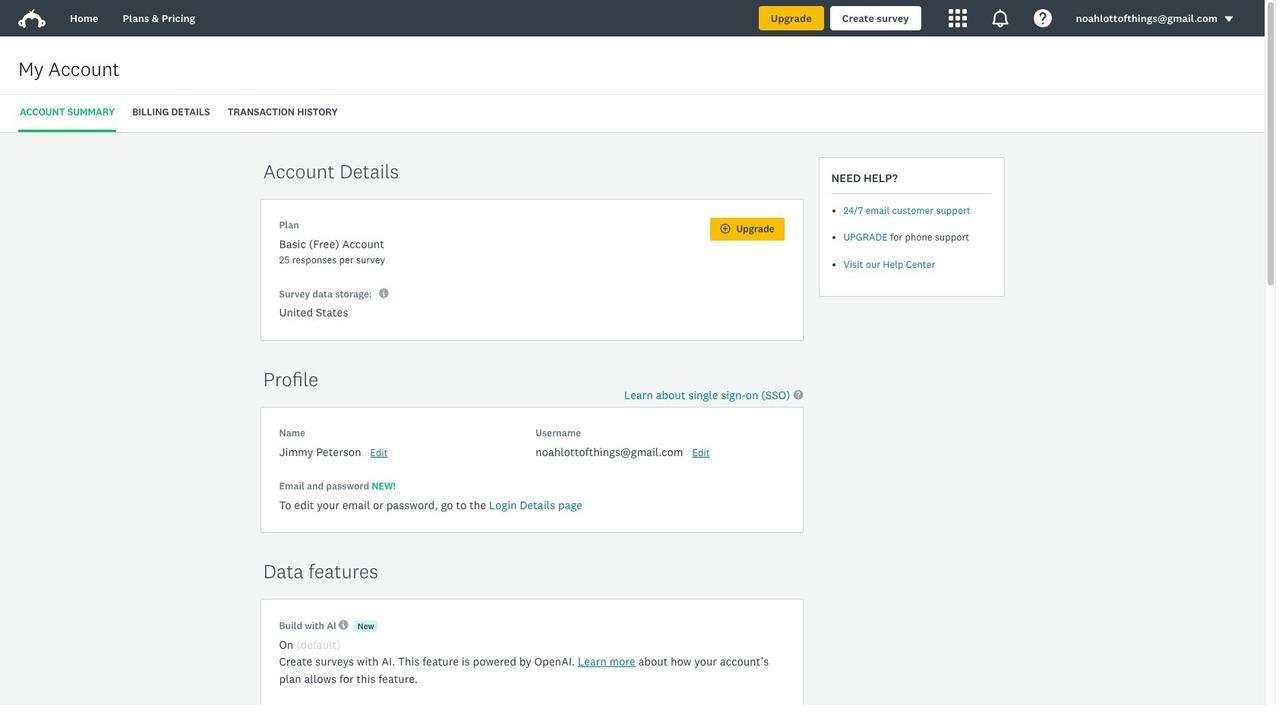 Task type: describe. For each thing, give the bounding box(es) containing it.
1 products icon image from the left
[[949, 9, 967, 27]]

dropdown arrow image
[[1224, 14, 1235, 24]]

2 products icon image from the left
[[991, 9, 1010, 27]]



Task type: locate. For each thing, give the bounding box(es) containing it.
surveymonkey logo image
[[18, 9, 46, 28]]

help icon image
[[1034, 9, 1052, 27]]

0 horizontal spatial products icon image
[[949, 9, 967, 27]]

products icon image
[[949, 9, 967, 27], [991, 9, 1010, 27]]

1 horizontal spatial products icon image
[[991, 9, 1010, 27]]



Task type: vqa. For each thing, say whether or not it's contained in the screenshot.
Products Icon
yes



